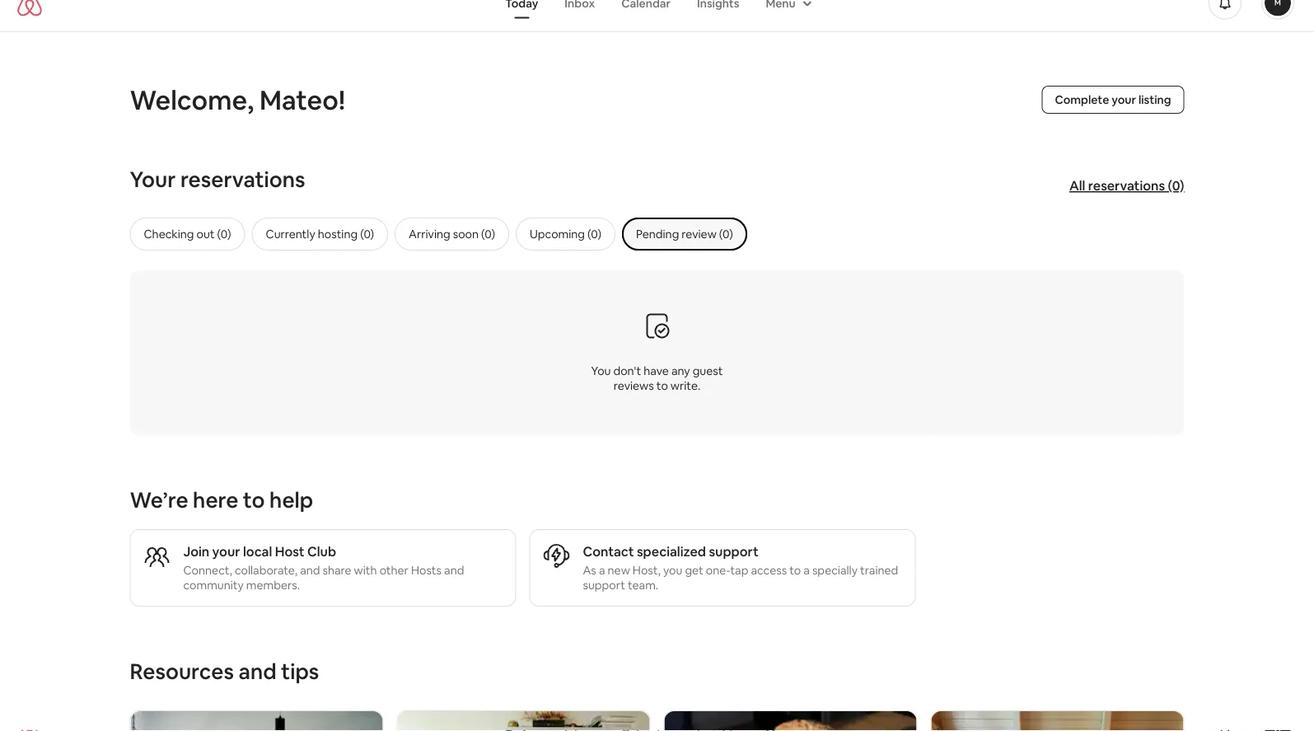 Task type: locate. For each thing, give the bounding box(es) containing it.
(0)
[[1168, 177, 1185, 194], [588, 227, 602, 242]]

your
[[130, 166, 176, 193]]

to inside contact specialized support as a new host, you get one-tap access to a specially trained support team.
[[790, 563, 801, 578]]

0 horizontal spatial to
[[243, 486, 265, 514]]

complete your listing link
[[1042, 86, 1185, 114]]

a left the specially
[[804, 563, 810, 578]]

support team.
[[583, 578, 659, 593]]

and right hosts
[[444, 563, 464, 578]]

upcoming (0)
[[530, 227, 602, 242]]

2 a from the left
[[804, 563, 810, 578]]

1 horizontal spatial a
[[804, 563, 810, 578]]

join
[[183, 543, 210, 560]]

review (0)
[[682, 227, 734, 242]]

to write.
[[657, 378, 701, 393]]

1 horizontal spatial (0)
[[1168, 177, 1185, 194]]

thumbnail card image
[[131, 711, 383, 731], [131, 711, 383, 731], [398, 711, 650, 731], [398, 711, 650, 731], [665, 711, 917, 731], [665, 711, 917, 731], [932, 711, 1184, 731], [932, 711, 1184, 731]]

your
[[1112, 92, 1137, 107], [212, 543, 240, 560]]

get
[[685, 563, 704, 578]]

have
[[644, 363, 669, 378]]

soon (0)
[[453, 227, 495, 242]]

0 horizontal spatial your
[[212, 543, 240, 560]]

help
[[270, 486, 313, 514]]

your left listing
[[1112, 92, 1137, 107]]

1 horizontal spatial reservations
[[1089, 177, 1166, 194]]

tips
[[281, 658, 319, 685]]

your inside join your local host club connect, collaborate, and share with other hosts and community members.
[[212, 543, 240, 560]]

your inside "link"
[[1112, 92, 1137, 107]]

1 vertical spatial (0)
[[588, 227, 602, 242]]

upcoming
[[530, 227, 585, 242]]

welcome, mateo!
[[130, 82, 345, 117]]

checking out (0)
[[144, 227, 231, 242]]

to right access
[[790, 563, 801, 578]]

1 vertical spatial to
[[790, 563, 801, 578]]

(0) inside "all reservations (0)" link
[[1168, 177, 1185, 194]]

a right as
[[599, 563, 605, 578]]

to
[[243, 486, 265, 514], [790, 563, 801, 578]]

0 vertical spatial to
[[243, 486, 265, 514]]

0 horizontal spatial reservations
[[180, 166, 305, 193]]

0 vertical spatial (0)
[[1168, 177, 1185, 194]]

reservations up out (0)
[[180, 166, 305, 193]]

we're here to help
[[130, 486, 313, 514]]

0 horizontal spatial a
[[599, 563, 605, 578]]

out (0)
[[197, 227, 231, 242]]

all reservations (0) link
[[1062, 169, 1193, 202]]

2 horizontal spatial and
[[444, 563, 464, 578]]

you don't have any guest reviews to write.
[[592, 363, 723, 393]]

a
[[599, 563, 605, 578], [804, 563, 810, 578]]

and left tips
[[239, 658, 277, 685]]

your for join
[[212, 543, 240, 560]]

complete your listing
[[1055, 92, 1172, 107]]

1 a from the left
[[599, 563, 605, 578]]

currently
[[266, 227, 316, 242]]

local
[[243, 543, 272, 560]]

host,
[[633, 563, 661, 578]]

to left help
[[243, 486, 265, 514]]

contact
[[583, 543, 634, 560]]

reservations right all
[[1089, 177, 1166, 194]]

arriving
[[409, 227, 451, 242]]

reservations
[[180, 166, 305, 193], [1089, 177, 1166, 194]]

1 horizontal spatial your
[[1112, 92, 1137, 107]]

club
[[307, 543, 336, 560]]

1 horizontal spatial to
[[790, 563, 801, 578]]

tap
[[731, 563, 749, 578]]

and
[[300, 563, 320, 578], [444, 563, 464, 578], [239, 658, 277, 685]]

and down club
[[300, 563, 320, 578]]

collaborate,
[[235, 563, 298, 578]]

0 vertical spatial your
[[1112, 92, 1137, 107]]

0 horizontal spatial (0)
[[588, 227, 602, 242]]

your reservations
[[130, 166, 305, 193]]

complete
[[1055, 92, 1110, 107]]

with
[[354, 563, 377, 578]]

reservations for all
[[1089, 177, 1166, 194]]

hosts
[[411, 563, 442, 578]]

your up connect,
[[212, 543, 240, 560]]

reservations inside "all reservations (0)" link
[[1089, 177, 1166, 194]]

1 vertical spatial your
[[212, 543, 240, 560]]



Task type: describe. For each thing, give the bounding box(es) containing it.
specialized
[[637, 543, 706, 560]]

listing
[[1139, 92, 1172, 107]]

here
[[193, 486, 238, 514]]

welcome,
[[130, 82, 254, 117]]

support
[[709, 543, 759, 560]]

all reservations (0)
[[1070, 177, 1185, 194]]

mateo!
[[260, 82, 345, 117]]

resources
[[130, 658, 234, 685]]

resources and tips
[[130, 658, 319, 685]]

guest
[[693, 363, 723, 378]]

join your local host club connect, collaborate, and share with other hosts and community members.
[[183, 543, 464, 593]]

0 horizontal spatial and
[[239, 658, 277, 685]]

specially
[[813, 563, 858, 578]]

new
[[608, 563, 630, 578]]

community members.
[[183, 578, 300, 593]]

pending review (0)
[[636, 227, 734, 242]]

access
[[751, 563, 787, 578]]

as
[[583, 563, 597, 578]]

checking
[[144, 227, 194, 242]]

share
[[323, 563, 352, 578]]

main navigation menu image
[[1265, 0, 1292, 16]]

connect,
[[183, 563, 232, 578]]

1 horizontal spatial and
[[300, 563, 320, 578]]

one-
[[706, 563, 731, 578]]

all
[[1070, 177, 1086, 194]]

other
[[380, 563, 409, 578]]

any
[[672, 363, 691, 378]]

reviews
[[614, 378, 654, 393]]

currently hosting (0)
[[266, 227, 374, 242]]

reservation filters group
[[130, 218, 1218, 251]]

hosting (0)
[[318, 227, 374, 242]]

you
[[664, 563, 683, 578]]

(0) inside reservation filters group
[[588, 227, 602, 242]]

we're
[[130, 486, 188, 514]]

you
[[592, 363, 611, 378]]

host
[[275, 543, 305, 560]]

trained
[[861, 563, 899, 578]]

your for complete
[[1112, 92, 1137, 107]]

don't
[[614, 363, 642, 378]]

arriving soon (0)
[[409, 227, 495, 242]]

reservations for your
[[180, 166, 305, 193]]

pending
[[636, 227, 679, 242]]

contact specialized support as a new host, you get one-tap access to a specially trained support team.
[[583, 543, 899, 593]]



Task type: vqa. For each thing, say whether or not it's contained in the screenshot.
leftmost "a"
yes



